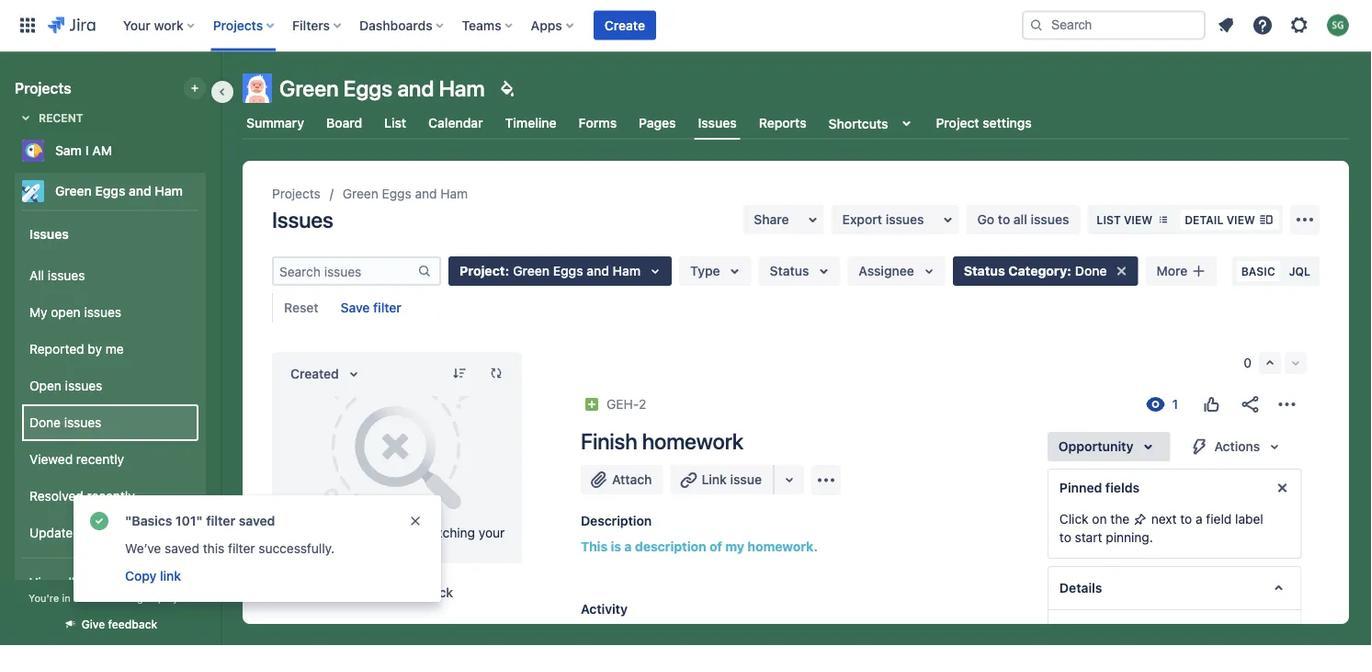 Task type: describe. For each thing, give the bounding box(es) containing it.
issues inside "link"
[[84, 305, 121, 320]]

1 horizontal spatial all
[[1014, 212, 1028, 227]]

create
[[605, 17, 645, 33]]

your work button
[[117, 11, 202, 40]]

2 vertical spatial filter
[[228, 541, 255, 556]]

share image
[[1239, 393, 1261, 416]]

recently for resolved recently
[[87, 489, 135, 504]]

help image
[[1252, 14, 1274, 36]]

2 : from the left
[[1068, 263, 1072, 279]]

project for project : green eggs and ham
[[460, 263, 505, 279]]

open issues link
[[22, 368, 199, 405]]

feedback for bottommost give feedback 'button'
[[108, 618, 157, 631]]

description
[[635, 539, 707, 554]]

101"
[[176, 513, 203, 529]]

settings
[[983, 115, 1032, 131]]

issues for open issues
[[65, 378, 102, 394]]

successfully.
[[259, 541, 335, 556]]

reset button
[[273, 293, 330, 323]]

view all filters
[[29, 575, 112, 590]]

pages
[[639, 115, 676, 131]]

projects for projects link
[[272, 186, 321, 201]]

the
[[1110, 512, 1130, 527]]

ham up calendar
[[439, 75, 485, 101]]

type
[[691, 263, 720, 279]]

issues for projects link
[[272, 207, 333, 233]]

resolved recently
[[29, 489, 135, 504]]

green eggs and ham down list link
[[343, 186, 468, 201]]

done issues
[[29, 415, 101, 430]]

refresh image
[[489, 366, 504, 381]]

appswitcher icon image
[[17, 14, 39, 36]]

reports
[[759, 115, 807, 131]]

green eggs and ham up list link
[[279, 75, 485, 101]]

view for detail view
[[1227, 213, 1256, 226]]

give feedback for the topmost give feedback 'button'
[[367, 585, 453, 600]]

list for list
[[384, 115, 406, 131]]

my open issues link
[[22, 294, 199, 331]]

field
[[1206, 512, 1232, 527]]

1 vertical spatial saved
[[165, 541, 199, 556]]

timeline
[[505, 115, 557, 131]]

0 vertical spatial give feedback button
[[330, 578, 464, 608]]

save
[[341, 300, 370, 315]]

were
[[350, 525, 379, 541]]

projects for projects dropdown button
[[213, 17, 263, 33]]

group containing issues
[[22, 210, 199, 612]]

a for team-
[[73, 592, 79, 604]]

addicon image
[[1192, 264, 1206, 279]]

open
[[29, 378, 62, 394]]

issues for no issues were found matching your search
[[310, 525, 347, 541]]

ham down sam i am link
[[155, 183, 183, 199]]

geh-2
[[607, 397, 647, 412]]

status for status category : done
[[964, 263, 1006, 279]]

of
[[710, 539, 723, 554]]

sort descending image
[[452, 366, 467, 381]]

you're in a team-managed project
[[29, 592, 192, 604]]

start
[[1075, 530, 1102, 545]]

geh-
[[607, 397, 639, 412]]

save filter
[[341, 300, 402, 315]]

hide message image
[[1271, 477, 1294, 499]]

2
[[639, 397, 647, 412]]

detail view
[[1185, 213, 1256, 226]]

resolved recently link
[[22, 478, 199, 515]]

apps button
[[526, 11, 581, 40]]

we've
[[125, 541, 161, 556]]

Search issues text field
[[274, 258, 417, 284]]

export
[[843, 212, 883, 227]]

more button
[[1146, 256, 1218, 286]]

click on the
[[1059, 512, 1133, 527]]

set background color image
[[496, 77, 518, 99]]

me
[[106, 342, 124, 357]]

issues for done issues
[[64, 415, 101, 430]]

timeline link
[[502, 107, 560, 140]]

updated recently
[[29, 526, 132, 541]]

view all filters link
[[22, 564, 199, 601]]

no
[[289, 525, 306, 541]]

green eggs and ham inside green eggs and ham link
[[55, 183, 183, 199]]

list view
[[1097, 213, 1153, 226]]

finish
[[581, 428, 638, 454]]

share
[[754, 212, 789, 227]]

order by image
[[343, 363, 365, 385]]

by
[[88, 342, 102, 357]]

you're
[[29, 592, 59, 604]]

import and bulk change issues image
[[1294, 209, 1317, 231]]

actions image
[[1276, 393, 1298, 416]]

filters
[[78, 575, 112, 590]]

pinned fields
[[1059, 480, 1140, 496]]

2 horizontal spatial issues
[[698, 115, 737, 130]]

geh-2 link
[[607, 393, 647, 416]]

a for field
[[1196, 512, 1203, 527]]

open share dialog image
[[802, 209, 824, 231]]

recently for updated recently
[[84, 526, 132, 541]]

assignee
[[859, 263, 915, 279]]

attach button
[[581, 465, 663, 495]]

details
[[1059, 581, 1102, 596]]

search
[[377, 544, 417, 559]]

go to all issues link
[[967, 205, 1081, 234]]

filter inside button
[[373, 300, 402, 315]]

vote options: no one has voted for this issue yet. image
[[1201, 393, 1223, 416]]

homework.
[[748, 539, 818, 554]]

reported by me link
[[22, 331, 199, 368]]

a for description
[[625, 539, 632, 554]]

create project image
[[188, 81, 202, 96]]

2 vertical spatial to
[[1059, 530, 1071, 545]]

my
[[29, 305, 47, 320]]

viewed recently link
[[22, 441, 199, 478]]

dismiss image
[[408, 514, 423, 529]]

shortcuts
[[829, 116, 889, 131]]

opportunity
[[1059, 439, 1134, 454]]

attach
[[612, 472, 652, 487]]

copy link to issue image
[[643, 396, 658, 411]]

give feedback for bottommost give feedback 'button'
[[82, 618, 157, 631]]

viewed recently
[[29, 452, 124, 467]]

add to starred image for green eggs and ham
[[200, 180, 222, 202]]

projects button
[[208, 11, 281, 40]]

issue
[[731, 472, 762, 487]]

my
[[726, 539, 745, 554]]

"basics 101" filter saved
[[125, 513, 275, 529]]

detail
[[1185, 213, 1224, 226]]

banner containing your work
[[0, 0, 1372, 51]]

calendar link
[[425, 107, 487, 140]]

1 vertical spatial filter
[[206, 513, 236, 529]]

ham down the calendar "link"
[[441, 186, 468, 201]]

save filter button
[[330, 293, 413, 323]]

add app image
[[815, 469, 838, 491]]

open export issues dropdown image
[[937, 209, 959, 231]]

category
[[1009, 263, 1068, 279]]

am
[[92, 143, 112, 158]]

reported
[[29, 342, 84, 357]]



Task type: vqa. For each thing, say whether or not it's contained in the screenshot.
Am
yes



Task type: locate. For each thing, give the bounding box(es) containing it.
status
[[770, 263, 809, 279], [964, 263, 1006, 279]]

status inside dropdown button
[[770, 263, 809, 279]]

view for list view
[[1124, 213, 1153, 226]]

1 horizontal spatial green eggs and ham link
[[343, 183, 468, 205]]

no issues were found matching your search
[[289, 525, 505, 559]]

copy link
[[125, 569, 181, 584]]

issues for all issues
[[48, 268, 85, 283]]

0 vertical spatial add to starred image
[[200, 140, 222, 162]]

0 vertical spatial project
[[936, 115, 980, 131]]

1 horizontal spatial give
[[367, 585, 394, 600]]

link web pages and more image
[[779, 469, 801, 491]]

1 horizontal spatial status
[[964, 263, 1006, 279]]

:
[[505, 263, 510, 279], [1068, 263, 1072, 279]]

0 vertical spatial a
[[1196, 512, 1203, 527]]

issues
[[698, 115, 737, 130], [272, 207, 333, 233], [29, 226, 69, 241]]

0 horizontal spatial saved
[[165, 541, 199, 556]]

1 horizontal spatial list
[[1097, 213, 1121, 226]]

reported by me
[[29, 342, 124, 357]]

issues right the export
[[886, 212, 924, 227]]

0 horizontal spatial give feedback
[[82, 618, 157, 631]]

2 add to starred image from the top
[[200, 180, 222, 202]]

0 horizontal spatial give
[[82, 618, 105, 631]]

saved
[[239, 513, 275, 529], [165, 541, 199, 556]]

filters
[[292, 17, 330, 33]]

1 horizontal spatial feedback
[[397, 585, 453, 600]]

a
[[1196, 512, 1203, 527], [625, 539, 632, 554], [73, 592, 79, 604]]

1 vertical spatial list
[[1097, 213, 1121, 226]]

projects up collapse recent projects icon
[[15, 80, 71, 97]]

2 horizontal spatial projects
[[272, 186, 321, 201]]

2 horizontal spatial a
[[1196, 512, 1203, 527]]

0 vertical spatial give
[[367, 585, 394, 600]]

0 vertical spatial to
[[998, 212, 1011, 227]]

give
[[367, 585, 394, 600], [82, 618, 105, 631]]

this
[[581, 539, 608, 554]]

1 status from the left
[[770, 263, 809, 279]]

1 view from the left
[[1124, 213, 1153, 226]]

1 group from the top
[[22, 210, 199, 612]]

green eggs and ham down sam i am link
[[55, 183, 183, 199]]

1 vertical spatial give feedback button
[[52, 610, 169, 639]]

project : green eggs and ham
[[460, 263, 641, 279]]

details element
[[1048, 566, 1302, 610]]

give feedback down you're in a team-managed project
[[82, 618, 157, 631]]

give feedback button down you're in a team-managed project
[[52, 610, 169, 639]]

tab list
[[232, 107, 1361, 140]]

recently down resolved recently link
[[84, 526, 132, 541]]

0 horizontal spatial issues
[[29, 226, 69, 241]]

feedback for the topmost give feedback 'button'
[[397, 585, 453, 600]]

actions
[[1214, 439, 1260, 454]]

filter right the save
[[373, 300, 402, 315]]

jql
[[1290, 265, 1311, 278]]

collapse recent projects image
[[15, 107, 37, 129]]

activity
[[581, 602, 628, 617]]

summary link
[[243, 107, 308, 140]]

assignee button
[[848, 256, 946, 286]]

opportunity button
[[1048, 432, 1170, 462]]

this
[[203, 541, 225, 556]]

give down the team-
[[82, 618, 105, 631]]

filter up this
[[206, 513, 236, 529]]

0 vertical spatial list
[[384, 115, 406, 131]]

list right board
[[384, 115, 406, 131]]

0
[[1244, 355, 1252, 370]]

all right the go
[[1014, 212, 1028, 227]]

list link
[[381, 107, 410, 140]]

a right in
[[73, 592, 79, 604]]

group containing all issues
[[22, 252, 199, 557]]

created button
[[279, 359, 376, 389]]

your profile and settings image
[[1328, 14, 1350, 36]]

1 horizontal spatial :
[[1068, 263, 1072, 279]]

filters button
[[287, 11, 348, 40]]

done left remove field icon
[[1076, 263, 1107, 279]]

remove field image
[[1111, 260, 1133, 282]]

0 horizontal spatial to
[[998, 212, 1011, 227]]

view right detail
[[1227, 213, 1256, 226]]

found
[[383, 525, 417, 541]]

1 add to starred image from the top
[[200, 140, 222, 162]]

1 : from the left
[[505, 263, 510, 279]]

1 horizontal spatial a
[[625, 539, 632, 554]]

2 group from the top
[[22, 252, 199, 557]]

0 horizontal spatial done
[[29, 415, 61, 430]]

1 vertical spatial a
[[625, 539, 632, 554]]

add to starred image
[[200, 140, 222, 162], [200, 180, 222, 202]]

team-
[[82, 592, 111, 604]]

your
[[123, 17, 151, 33]]

projects right work
[[213, 17, 263, 33]]

recently inside "link"
[[84, 526, 132, 541]]

fields
[[1105, 480, 1140, 496]]

2 status from the left
[[964, 263, 1006, 279]]

0 horizontal spatial :
[[505, 263, 510, 279]]

notifications image
[[1215, 14, 1237, 36]]

1 horizontal spatial issues
[[272, 207, 333, 233]]

list for list view
[[1097, 213, 1121, 226]]

0 horizontal spatial feedback
[[108, 618, 157, 631]]

issues right no
[[310, 525, 347, 541]]

green eggs and ham link down list link
[[343, 183, 468, 205]]

all
[[1014, 212, 1028, 227], [62, 575, 75, 590]]

ham left the type
[[613, 263, 641, 279]]

eggs
[[344, 75, 393, 101], [95, 183, 125, 199], [382, 186, 412, 201], [553, 263, 583, 279]]

give down search
[[367, 585, 394, 600]]

go
[[978, 212, 995, 227]]

recent
[[39, 111, 83, 124]]

banner
[[0, 0, 1372, 51]]

teams
[[462, 17, 502, 33]]

create button
[[594, 11, 656, 40]]

0 vertical spatial feedback
[[397, 585, 453, 600]]

calendar
[[429, 115, 483, 131]]

status category : done
[[964, 263, 1107, 279]]

share button
[[743, 205, 824, 234]]

managed
[[111, 592, 155, 604]]

1 vertical spatial project
[[460, 263, 505, 279]]

0 vertical spatial all
[[1014, 212, 1028, 227]]

0 vertical spatial projects
[[213, 17, 263, 33]]

to for go
[[998, 212, 1011, 227]]

copy
[[125, 569, 157, 584]]

lead image
[[585, 397, 599, 412]]

add to starred image for sam i am
[[200, 140, 222, 162]]

issues inside no issues were found matching your search
[[310, 525, 347, 541]]

0 horizontal spatial green eggs and ham link
[[15, 173, 199, 210]]

0 horizontal spatial view
[[1124, 213, 1153, 226]]

next to a field label to start pinning.
[[1059, 512, 1263, 545]]

0 horizontal spatial give feedback button
[[52, 610, 169, 639]]

export issues
[[843, 212, 924, 227]]

done
[[1076, 263, 1107, 279], [29, 415, 61, 430]]

projects inside projects dropdown button
[[213, 17, 263, 33]]

issues down projects link
[[272, 207, 333, 233]]

in
[[62, 592, 70, 604]]

sam
[[55, 143, 82, 158]]

1 vertical spatial add to starred image
[[200, 180, 222, 202]]

1 horizontal spatial give feedback
[[367, 585, 453, 600]]

primary element
[[11, 0, 1022, 51]]

all
[[29, 268, 44, 283]]

basic
[[1242, 265, 1276, 278]]

projects down summary 'link'
[[272, 186, 321, 201]]

0 vertical spatial give feedback
[[367, 585, 453, 600]]

open
[[51, 305, 81, 320]]

all up in
[[62, 575, 75, 590]]

done issues link
[[22, 405, 199, 441]]

green eggs and ham link down sam i am link
[[15, 173, 199, 210]]

2 horizontal spatial to
[[1180, 512, 1192, 527]]

give for the topmost give feedback 'button'
[[367, 585, 394, 600]]

0 horizontal spatial status
[[770, 263, 809, 279]]

2 vertical spatial recently
[[84, 526, 132, 541]]

sam i am link
[[15, 132, 199, 169]]

pinned
[[1059, 480, 1102, 496]]

success image
[[88, 510, 110, 532]]

add to starred image left projects link
[[200, 180, 222, 202]]

1 vertical spatial recently
[[87, 489, 135, 504]]

give feedback button down search
[[330, 578, 464, 608]]

filter
[[373, 300, 402, 315], [206, 513, 236, 529], [228, 541, 255, 556]]

forms
[[579, 115, 617, 131]]

issues up viewed recently
[[64, 415, 101, 430]]

issues inside button
[[886, 212, 924, 227]]

status down share popup button on the right of the page
[[770, 263, 809, 279]]

0 horizontal spatial projects
[[15, 80, 71, 97]]

open issues
[[29, 378, 102, 394]]

0 horizontal spatial project
[[460, 263, 505, 279]]

board
[[326, 115, 362, 131]]

project settings
[[936, 115, 1032, 131]]

dashboards button
[[354, 11, 451, 40]]

issues for the leftmost green eggs and ham link
[[29, 226, 69, 241]]

green eggs and ham link
[[15, 173, 199, 210], [343, 183, 468, 205]]

0 vertical spatial recently
[[76, 452, 124, 467]]

link
[[702, 472, 727, 487]]

filter right this
[[228, 541, 255, 556]]

view up remove field icon
[[1124, 213, 1153, 226]]

1 vertical spatial projects
[[15, 80, 71, 97]]

0 horizontal spatial a
[[73, 592, 79, 604]]

issues up all issues
[[29, 226, 69, 241]]

done down open
[[29, 415, 61, 430]]

to right the go
[[998, 212, 1011, 227]]

status down the go
[[964, 263, 1006, 279]]

settings image
[[1289, 14, 1311, 36]]

on
[[1092, 512, 1107, 527]]

give feedback button
[[330, 578, 464, 608], [52, 610, 169, 639]]

shortcuts button
[[825, 107, 922, 140]]

feedback down search
[[397, 585, 453, 600]]

issues down the reported by me
[[65, 378, 102, 394]]

0 horizontal spatial list
[[384, 115, 406, 131]]

a inside "next to a field label to start pinning."
[[1196, 512, 1203, 527]]

a left field
[[1196, 512, 1203, 527]]

issues right all
[[48, 268, 85, 283]]

1 vertical spatial give
[[82, 618, 105, 631]]

project
[[158, 592, 192, 604]]

copy link button
[[123, 565, 183, 587]]

add to starred image down create project icon
[[200, 140, 222, 162]]

more
[[1157, 263, 1188, 279]]

give for bottommost give feedback 'button'
[[82, 618, 105, 631]]

issues up 'category' at the right top of the page
[[1031, 212, 1070, 227]]

project for project settings
[[936, 115, 980, 131]]

2 vertical spatial projects
[[272, 186, 321, 201]]

i
[[85, 143, 89, 158]]

1 vertical spatial give feedback
[[82, 618, 157, 631]]

issues right open
[[84, 305, 121, 320]]

list inside list link
[[384, 115, 406, 131]]

Search field
[[1022, 11, 1206, 40]]

projects
[[213, 17, 263, 33], [15, 80, 71, 97], [272, 186, 321, 201]]

all inside group
[[62, 575, 75, 590]]

0 vertical spatial filter
[[373, 300, 402, 315]]

is
[[611, 539, 622, 554]]

recently down done issues link
[[76, 452, 124, 467]]

1 horizontal spatial project
[[936, 115, 980, 131]]

to down click
[[1059, 530, 1071, 545]]

feedback down managed
[[108, 618, 157, 631]]

list
[[384, 115, 406, 131], [1097, 213, 1121, 226]]

list up remove field icon
[[1097, 213, 1121, 226]]

1 vertical spatial all
[[62, 575, 75, 590]]

1 horizontal spatial done
[[1076, 263, 1107, 279]]

issues for export issues
[[886, 212, 924, 227]]

jira image
[[48, 14, 95, 36], [48, 14, 95, 36]]

2 view from the left
[[1227, 213, 1256, 226]]

a right is
[[625, 539, 632, 554]]

pages link
[[635, 107, 680, 140]]

0 vertical spatial saved
[[239, 513, 275, 529]]

to for next
[[1180, 512, 1192, 527]]

1 horizontal spatial saved
[[239, 513, 275, 529]]

1 horizontal spatial give feedback button
[[330, 578, 464, 608]]

2 vertical spatial a
[[73, 592, 79, 604]]

1 vertical spatial to
[[1180, 512, 1192, 527]]

status for status
[[770, 263, 809, 279]]

1 vertical spatial done
[[29, 415, 61, 430]]

1 horizontal spatial to
[[1059, 530, 1071, 545]]

tab list containing issues
[[232, 107, 1361, 140]]

0 vertical spatial done
[[1076, 263, 1107, 279]]

search image
[[1030, 18, 1044, 33]]

project settings link
[[933, 107, 1036, 140]]

next
[[1151, 512, 1177, 527]]

recently for viewed recently
[[76, 452, 124, 467]]

link issue
[[702, 472, 762, 487]]

go to all issues
[[978, 212, 1070, 227]]

1 horizontal spatial view
[[1227, 213, 1256, 226]]

finish homework
[[581, 428, 744, 454]]

saved up 'we've saved this filter successfully.'
[[239, 513, 275, 529]]

issues right 'pages'
[[698, 115, 737, 130]]

0 horizontal spatial all
[[62, 575, 75, 590]]

actions button
[[1178, 432, 1297, 462]]

give feedback down search
[[367, 585, 453, 600]]

1 horizontal spatial projects
[[213, 17, 263, 33]]

reports link
[[755, 107, 811, 140]]

to right "next"
[[1180, 512, 1192, 527]]

group
[[22, 210, 199, 612], [22, 252, 199, 557]]

recently up 'success' "image"
[[87, 489, 135, 504]]

description
[[581, 513, 652, 529]]

saved down 101"
[[165, 541, 199, 556]]

1 vertical spatial feedback
[[108, 618, 157, 631]]



